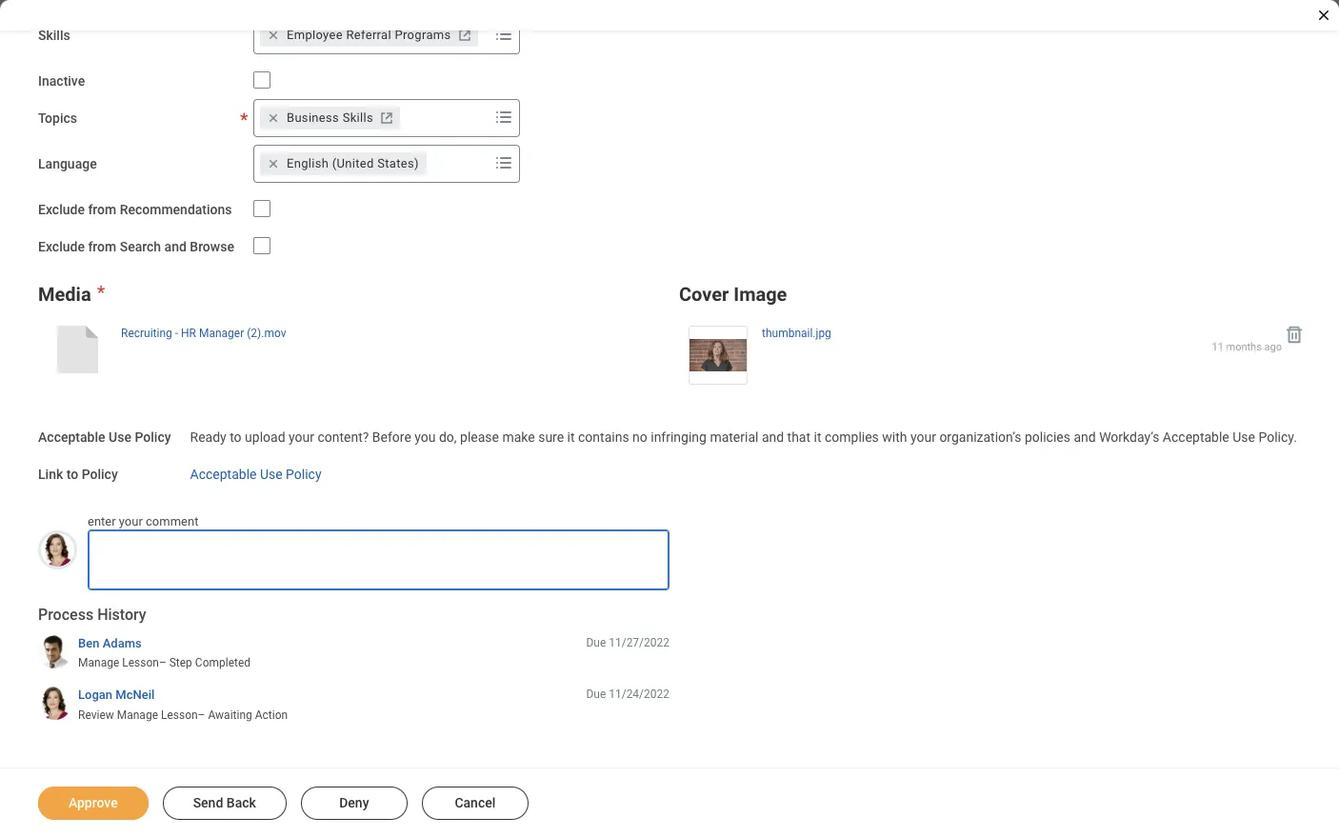 Task type: describe. For each thing, give the bounding box(es) containing it.
deny button
[[301, 787, 408, 820]]

skills inside "element"
[[343, 110, 374, 125]]

no
[[633, 430, 648, 445]]

complies
[[825, 430, 879, 445]]

manager
[[199, 327, 244, 340]]

search
[[120, 239, 161, 254]]

ready to upload your content? before you do, please make sure it contains no infringing material and that it complies with your organization's policies and workday's acceptable use policy.
[[190, 430, 1297, 445]]

2 horizontal spatial acceptable
[[1163, 430, 1230, 445]]

business
[[287, 110, 339, 125]]

referral
[[346, 28, 392, 42]]

due 11/24/2022
[[586, 688, 670, 701]]

logan mcneil button
[[78, 687, 155, 704]]

acceptable use policy element
[[190, 418, 1297, 447]]

enter
[[88, 514, 116, 529]]

business skills element
[[287, 109, 374, 126]]

employee's photo (logan mcneil) image
[[38, 531, 77, 570]]

send back button
[[163, 787, 287, 820]]

0 vertical spatial –
[[159, 657, 166, 670]]

1 vertical spatial manage
[[117, 708, 158, 722]]

0 horizontal spatial acceptable
[[38, 430, 105, 445]]

employee
[[287, 28, 343, 42]]

business skills
[[287, 110, 374, 125]]

cancel
[[455, 796, 496, 811]]

exclude from search and browse
[[38, 239, 234, 254]]

sure
[[538, 430, 564, 445]]

history
[[97, 606, 146, 624]]

adams
[[103, 636, 142, 650]]

0 vertical spatial manage
[[78, 657, 119, 670]]

use inside acceptable use policy element
[[1233, 430, 1256, 445]]

0 vertical spatial acceptable use policy
[[38, 430, 171, 445]]

11/27/2022
[[609, 636, 670, 649]]

workday's
[[1100, 430, 1160, 445]]

acceptable use policy link
[[190, 463, 322, 482]]

english (united states), press delete to clear value. option
[[260, 152, 427, 175]]

link
[[38, 467, 63, 482]]

cancel button
[[422, 787, 529, 820]]

programs
[[395, 28, 451, 42]]

0 vertical spatial skills
[[38, 28, 70, 43]]

contains
[[578, 430, 629, 445]]

to for ready
[[230, 430, 242, 445]]

1 horizontal spatial your
[[289, 430, 314, 445]]

make
[[503, 430, 535, 445]]

browse
[[190, 239, 234, 254]]

close review manage lesson image
[[1317, 8, 1332, 23]]

that
[[788, 430, 811, 445]]

back
[[227, 796, 256, 811]]

thumbnail.jpg link
[[762, 322, 832, 341]]

due 11/27/2022
[[586, 636, 670, 649]]

recruiting
[[121, 327, 172, 340]]

employee referral programs element
[[287, 27, 451, 44]]

2 horizontal spatial policy
[[286, 467, 322, 482]]

2 it from the left
[[814, 430, 822, 445]]

completed
[[195, 657, 251, 670]]

send back
[[193, 796, 256, 811]]

recruiting - hr manager (2).mov link
[[121, 322, 286, 341]]

1 horizontal spatial and
[[762, 430, 784, 445]]

with
[[883, 430, 907, 445]]

11/24/2022
[[609, 688, 670, 701]]

link to policy
[[38, 467, 118, 482]]

upload
[[245, 430, 285, 445]]

due for mcneil
[[586, 688, 606, 701]]

action bar region
[[0, 768, 1340, 837]]

view image preview image
[[689, 326, 748, 385]]

english (united states)
[[287, 156, 419, 170]]

please
[[460, 430, 499, 445]]

approve
[[69, 796, 118, 811]]

mcneil
[[116, 688, 155, 702]]

before
[[372, 430, 411, 445]]

states)
[[377, 156, 419, 170]]

1 horizontal spatial policy
[[135, 430, 171, 445]]

step
[[169, 657, 192, 670]]

english
[[287, 156, 329, 170]]

1 horizontal spatial acceptable
[[190, 467, 257, 482]]

0 horizontal spatial your
[[119, 514, 143, 529]]

2 horizontal spatial your
[[911, 430, 936, 445]]

logan mcneil
[[78, 688, 155, 702]]

0 horizontal spatial use
[[109, 430, 131, 445]]

thumbnail.jpg
[[762, 327, 832, 340]]

action
[[255, 708, 288, 722]]

exclude from recommendations
[[38, 202, 232, 217]]

use inside acceptable use policy link
[[260, 467, 283, 482]]

material
[[710, 430, 759, 445]]

(2).mov
[[247, 327, 286, 340]]

prompts image for skills
[[493, 23, 515, 46]]

dialog containing media
[[0, 0, 1340, 837]]

enter your comment
[[88, 514, 199, 529]]

inactive
[[38, 73, 85, 89]]

x small image for language
[[264, 154, 283, 173]]

topics
[[38, 110, 77, 126]]

ben
[[78, 636, 99, 650]]

image
[[734, 283, 787, 306]]

x small image for topics
[[264, 108, 283, 127]]



Task type: vqa. For each thing, say whether or not it's contained in the screenshot.
middle "and"
yes



Task type: locate. For each thing, give the bounding box(es) containing it.
0 horizontal spatial to
[[66, 467, 78, 482]]

cover
[[679, 283, 729, 306]]

0 horizontal spatial skills
[[38, 28, 70, 43]]

exclude down language
[[38, 202, 85, 217]]

0 vertical spatial due
[[586, 636, 606, 649]]

manage
[[78, 657, 119, 670], [117, 708, 158, 722]]

and
[[164, 239, 187, 254], [762, 430, 784, 445], [1074, 430, 1096, 445]]

awaiting
[[208, 708, 252, 722]]

1 horizontal spatial use
[[260, 467, 283, 482]]

acceptable right the workday's
[[1163, 430, 1230, 445]]

2 horizontal spatial use
[[1233, 430, 1256, 445]]

0 horizontal spatial policy
[[82, 467, 118, 482]]

x small image left english
[[264, 154, 283, 173]]

– left step
[[159, 657, 166, 670]]

dialog
[[0, 0, 1340, 837]]

your right enter
[[119, 514, 143, 529]]

prompts image right ext link image on the top of page
[[493, 23, 515, 46]]

2 from from the top
[[88, 239, 116, 254]]

1 horizontal spatial lesson
[[161, 708, 198, 722]]

acceptable up link to policy
[[38, 430, 105, 445]]

exclude up media
[[38, 239, 85, 254]]

ben adams
[[78, 636, 142, 650]]

0 vertical spatial prompts image
[[493, 23, 515, 46]]

process history region
[[38, 605, 670, 730]]

0 horizontal spatial acceptable use policy
[[38, 430, 171, 445]]

policy left ready
[[135, 430, 171, 445]]

1 prompts image from the top
[[493, 23, 515, 46]]

1 vertical spatial to
[[66, 467, 78, 482]]

exclude for exclude from recommendations
[[38, 202, 85, 217]]

from left "search"
[[88, 239, 116, 254]]

ext link image
[[377, 108, 396, 127]]

cover image
[[679, 283, 787, 306]]

use down upload
[[260, 467, 283, 482]]

process
[[38, 606, 94, 624]]

policy down content?
[[286, 467, 322, 482]]

manage down 'ben'
[[78, 657, 119, 670]]

1 due from the top
[[586, 636, 606, 649]]

skills up the inactive
[[38, 28, 70, 43]]

x small image
[[264, 26, 283, 45]]

employee referral programs
[[287, 28, 451, 42]]

1 vertical spatial from
[[88, 239, 116, 254]]

deny
[[339, 796, 369, 811]]

logan
[[78, 688, 112, 702]]

1 vertical spatial skills
[[343, 110, 374, 125]]

0 vertical spatial lesson
[[122, 657, 159, 670]]

use
[[109, 430, 131, 445], [1233, 430, 1256, 445], [260, 467, 283, 482]]

1 vertical spatial exclude
[[38, 239, 85, 254]]

(united
[[332, 156, 374, 170]]

x small image
[[264, 108, 283, 127], [264, 154, 283, 173]]

ready
[[190, 430, 226, 445]]

from for recommendations
[[88, 202, 116, 217]]

it right sure
[[567, 430, 575, 445]]

lesson down adams
[[122, 657, 159, 670]]

english (united states) element
[[287, 155, 419, 172]]

1 vertical spatial prompts image
[[493, 151, 515, 174]]

and left that
[[762, 430, 784, 445]]

2 horizontal spatial and
[[1074, 430, 1096, 445]]

media region
[[38, 279, 660, 384]]

0 horizontal spatial and
[[164, 239, 187, 254]]

from
[[88, 202, 116, 217], [88, 239, 116, 254]]

prompts image down prompts image
[[493, 151, 515, 174]]

manage down mcneil
[[117, 708, 158, 722]]

1 it from the left
[[567, 430, 575, 445]]

review
[[78, 708, 114, 722]]

due left the 11/24/2022
[[586, 688, 606, 701]]

policies
[[1025, 430, 1071, 445]]

send
[[193, 796, 223, 811]]

0 horizontal spatial –
[[159, 657, 166, 670]]

content?
[[318, 430, 369, 445]]

thumbnail.jpg 11 months ago
[[762, 327, 1282, 354]]

1 vertical spatial –
[[198, 708, 205, 722]]

months
[[1227, 341, 1262, 354]]

comment
[[146, 514, 199, 529]]

11
[[1212, 341, 1224, 354]]

exclude for exclude from search and browse
[[38, 239, 85, 254]]

ago
[[1265, 341, 1282, 354]]

1 exclude from the top
[[38, 202, 85, 217]]

lesson left awaiting
[[161, 708, 198, 722]]

policy
[[135, 430, 171, 445], [82, 467, 118, 482], [286, 467, 322, 482]]

cover image region
[[679, 279, 1307, 396]]

ben adams button
[[78, 635, 142, 652]]

x small image left business
[[264, 108, 283, 127]]

exclude
[[38, 202, 85, 217], [38, 239, 85, 254]]

2 prompts image from the top
[[493, 151, 515, 174]]

you
[[415, 430, 436, 445]]

0 vertical spatial x small image
[[264, 108, 283, 127]]

1 vertical spatial lesson
[[161, 708, 198, 722]]

skills left ext link icon
[[343, 110, 374, 125]]

2 exclude from the top
[[38, 239, 85, 254]]

acceptable down ready
[[190, 467, 257, 482]]

to inside acceptable use policy element
[[230, 430, 242, 445]]

due left 11/27/2022
[[586, 636, 606, 649]]

hr
[[181, 327, 196, 340]]

ext link image
[[455, 26, 474, 45]]

1 horizontal spatial it
[[814, 430, 822, 445]]

approve button
[[38, 787, 148, 820]]

media
[[38, 283, 91, 306]]

recommendations
[[120, 202, 232, 217]]

acceptable use policy down upload
[[190, 467, 322, 482]]

your
[[289, 430, 314, 445], [911, 430, 936, 445], [119, 514, 143, 529]]

to right ready
[[230, 430, 242, 445]]

from for search
[[88, 239, 116, 254]]

0 horizontal spatial lesson
[[122, 657, 159, 670]]

due for adams
[[586, 636, 606, 649]]

to
[[230, 430, 242, 445], [66, 467, 78, 482]]

infringing
[[651, 430, 707, 445]]

0 vertical spatial to
[[230, 430, 242, 445]]

prompts image for language
[[493, 151, 515, 174]]

manage lesson – step completed
[[78, 657, 251, 670]]

1 horizontal spatial –
[[198, 708, 205, 722]]

prompts image
[[493, 106, 515, 128]]

it
[[567, 430, 575, 445], [814, 430, 822, 445]]

employee referral programs, press delete to clear value, ctrl + enter opens in new window. option
[[260, 24, 478, 47]]

do,
[[439, 430, 457, 445]]

language
[[38, 156, 97, 171]]

1 x small image from the top
[[264, 108, 283, 127]]

prompts image
[[493, 23, 515, 46], [493, 151, 515, 174]]

it right that
[[814, 430, 822, 445]]

skills
[[38, 28, 70, 43], [343, 110, 374, 125]]

use up link to policy
[[109, 430, 131, 445]]

– left awaiting
[[198, 708, 205, 722]]

-
[[175, 327, 178, 340]]

and right the policies
[[1074, 430, 1096, 445]]

your right with
[[911, 430, 936, 445]]

1 vertical spatial due
[[586, 688, 606, 701]]

0 vertical spatial from
[[88, 202, 116, 217]]

1 vertical spatial x small image
[[264, 154, 283, 173]]

x small image inside business skills, press delete to clear value, ctrl + enter opens in new window. option
[[264, 108, 283, 127]]

1 horizontal spatial to
[[230, 430, 242, 445]]

and right "search"
[[164, 239, 187, 254]]

due
[[586, 636, 606, 649], [586, 688, 606, 701]]

enter your comment text field
[[88, 530, 670, 591]]

review manage lesson – awaiting action
[[78, 708, 288, 722]]

policy.
[[1259, 430, 1297, 445]]

0 horizontal spatial it
[[567, 430, 575, 445]]

process history
[[38, 606, 146, 624]]

2 due from the top
[[586, 688, 606, 701]]

to right "link" in the bottom left of the page
[[66, 467, 78, 482]]

acceptable
[[38, 430, 105, 445], [1163, 430, 1230, 445], [190, 467, 257, 482]]

your right upload
[[289, 430, 314, 445]]

to for link
[[66, 467, 78, 482]]

1 horizontal spatial acceptable use policy
[[190, 467, 322, 482]]

1 from from the top
[[88, 202, 116, 217]]

0 vertical spatial exclude
[[38, 202, 85, 217]]

use left policy.
[[1233, 430, 1256, 445]]

1 vertical spatial acceptable use policy
[[190, 467, 322, 482]]

2 x small image from the top
[[264, 154, 283, 173]]

1 horizontal spatial skills
[[343, 110, 374, 125]]

acceptable use policy up link to policy
[[38, 430, 171, 445]]

acceptable use policy
[[38, 430, 171, 445], [190, 467, 322, 482]]

from up exclude from search and browse
[[88, 202, 116, 217]]

business skills, press delete to clear value, ctrl + enter opens in new window. option
[[260, 106, 400, 129]]

policy up enter
[[82, 467, 118, 482]]

organization's
[[940, 430, 1022, 445]]

delete image
[[1284, 324, 1305, 345]]

x small image inside the english (united states), press delete to clear value. option
[[264, 154, 283, 173]]

recruiting - hr manager (2).mov
[[121, 327, 286, 340]]



